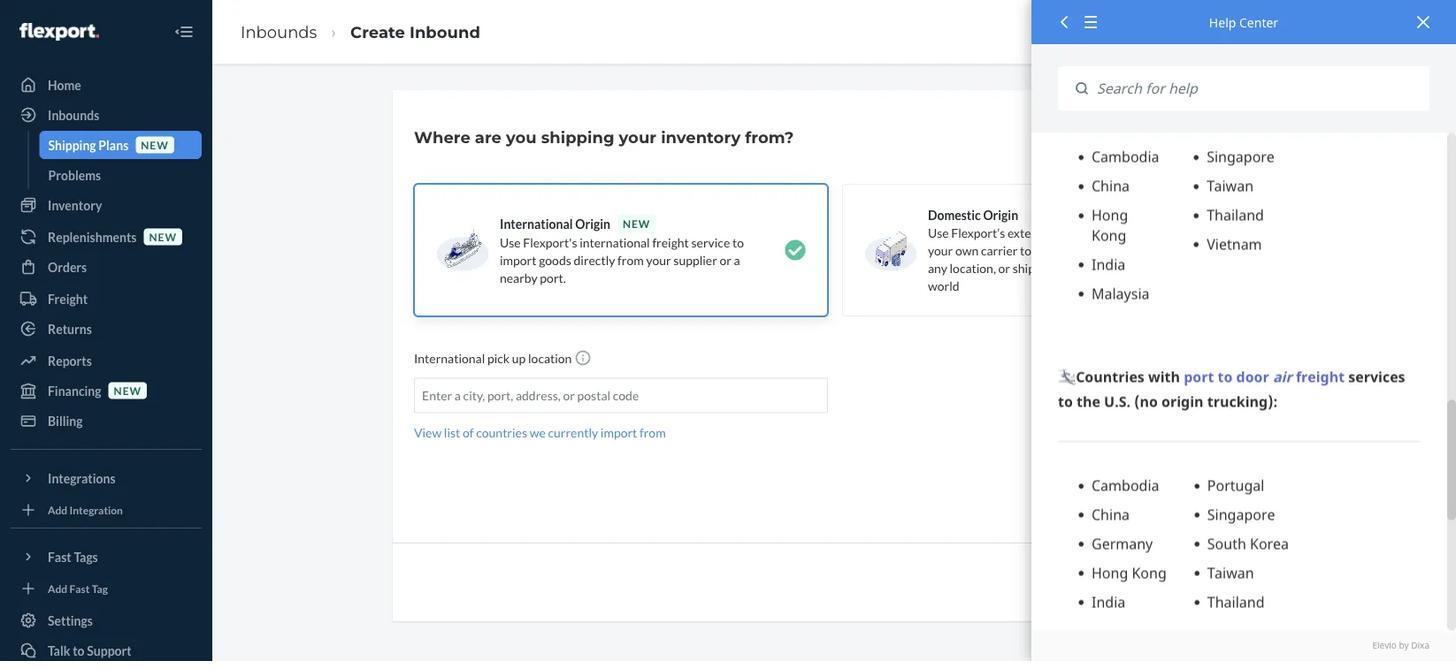 Task type: describe. For each thing, give the bounding box(es) containing it.
reports
[[48, 354, 92, 369]]

use inside domestic origin use flexport's extensive us trucking network or your own carrier to inbound your products from any location, or ship parcel from anywhere in the world
[[928, 225, 949, 240]]

we
[[530, 426, 546, 441]]

domestic origin use flexport's extensive us trucking network or your own carrier to inbound your products from any location, or ship parcel from anywhere in the world
[[928, 208, 1189, 293]]

supplier
[[674, 253, 717, 268]]

returns link
[[11, 315, 202, 343]]

Search search field
[[1088, 66, 1430, 111]]

from right the parcel
[[1074, 261, 1100, 276]]

flexport's
[[952, 225, 1005, 240]]

next button
[[1185, 565, 1242, 601]]

your up the any
[[928, 243, 953, 258]]

port.
[[540, 270, 566, 285]]

create inbound
[[350, 22, 480, 41]]

inbound
[[410, 22, 480, 41]]

network
[[1127, 225, 1173, 240]]

pick
[[487, 351, 510, 366]]

financing
[[48, 384, 101, 399]]

elevio
[[1373, 640, 1397, 652]]

talk
[[48, 644, 70, 659]]

us
[[1062, 225, 1077, 240]]

inbounds inside breadcrumbs navigation
[[241, 22, 317, 41]]

inventory
[[48, 198, 102, 213]]

home link
[[11, 71, 202, 99]]

your inside 'use flexport's international freight service to import goods directly from your supplier or a nearby port.'
[[646, 253, 671, 268]]

breadcrumbs navigation
[[227, 6, 495, 58]]

add fast tag link
[[11, 579, 202, 600]]

countries
[[476, 426, 527, 441]]

or left postal
[[563, 388, 575, 404]]

integration
[[69, 504, 123, 517]]

international origin
[[500, 216, 610, 231]]

elevio by dixa link
[[1058, 640, 1430, 653]]

shipping
[[541, 127, 615, 147]]

from inside button
[[640, 426, 666, 441]]

elevio by dixa
[[1373, 640, 1430, 652]]

talk to support button
[[11, 637, 202, 662]]

from inside 'use flexport's international freight service to import goods directly from your supplier or a nearby port.'
[[618, 253, 644, 268]]

home
[[48, 77, 81, 92]]

add for add fast tag
[[48, 583, 67, 595]]

new for international origin
[[623, 217, 651, 230]]

fast tags
[[48, 550, 98, 565]]

add fast tag
[[48, 583, 108, 595]]

billing link
[[11, 407, 202, 435]]

billing
[[48, 414, 83, 429]]

add integration link
[[11, 500, 202, 521]]

list
[[444, 426, 460, 441]]

new for financing
[[114, 384, 142, 397]]

settings
[[48, 614, 93, 629]]

origin for domestic
[[983, 208, 1019, 223]]

to inside 'use flexport's international freight service to import goods directly from your supplier or a nearby port.'
[[733, 235, 744, 250]]

enter
[[422, 388, 452, 404]]

fast tags button
[[11, 543, 202, 572]]

replenishments
[[48, 230, 137, 245]]

help
[[1210, 14, 1236, 31]]

freight link
[[11, 285, 202, 313]]

tag
[[92, 583, 108, 595]]

up
[[512, 351, 526, 366]]

port,
[[487, 388, 513, 404]]

or inside 'use flexport's international freight service to import goods directly from your supplier or a nearby port.'
[[720, 253, 732, 268]]

directly
[[574, 253, 615, 268]]

integrations
[[48, 471, 116, 486]]

add for add integration
[[48, 504, 67, 517]]

support
[[87, 644, 132, 659]]

1 vertical spatial a
[[455, 388, 461, 404]]

your down trucking
[[1081, 243, 1106, 258]]

problems
[[48, 168, 101, 183]]

international pick up location
[[414, 351, 574, 366]]

shipping
[[48, 138, 96, 153]]

view
[[414, 426, 442, 441]]

check circle image
[[785, 240, 806, 261]]



Task type: vqa. For each thing, say whether or not it's contained in the screenshot.
GET inside the breadcrumbs 'navigation'
no



Task type: locate. For each thing, give the bounding box(es) containing it.
0 vertical spatial a
[[734, 253, 740, 268]]

service
[[692, 235, 730, 250]]

1 horizontal spatial international
[[500, 216, 573, 231]]

integrations button
[[11, 465, 202, 493]]

postal
[[577, 388, 611, 404]]

0 vertical spatial add
[[48, 504, 67, 517]]

fast inside dropdown button
[[48, 550, 71, 565]]

inbounds link
[[241, 22, 317, 41], [11, 101, 202, 129]]

international for international origin
[[500, 216, 573, 231]]

nearby
[[500, 270, 538, 285]]

1 vertical spatial international
[[414, 351, 485, 366]]

add
[[48, 504, 67, 517], [48, 583, 67, 595]]

0 vertical spatial fast
[[48, 550, 71, 565]]

use up nearby on the left of page
[[500, 235, 521, 250]]

inventory link
[[11, 191, 202, 219]]

or down service
[[720, 253, 732, 268]]

own
[[956, 243, 979, 258]]

import
[[500, 253, 537, 268], [601, 426, 637, 441]]

trucking
[[1080, 225, 1125, 240]]

origin
[[983, 208, 1019, 223], [575, 216, 610, 231]]

from?
[[745, 127, 794, 147]]

dixa
[[1412, 640, 1430, 652]]

plans
[[98, 138, 129, 153]]

1 horizontal spatial a
[[734, 253, 740, 268]]

next
[[1200, 576, 1227, 591]]

international for international pick up location
[[414, 351, 485, 366]]

0 horizontal spatial international
[[414, 351, 485, 366]]

help center
[[1210, 14, 1279, 31]]

shipping plans
[[48, 138, 129, 153]]

fast left tag
[[69, 583, 90, 595]]

origin for international
[[575, 216, 610, 231]]

to up ship
[[1020, 243, 1032, 258]]

use inside 'use flexport's international freight service to import goods directly from your supplier or a nearby port.'
[[500, 235, 521, 250]]

new for replenishments
[[149, 230, 177, 243]]

international
[[580, 235, 650, 250]]

inbounds link inside breadcrumbs navigation
[[241, 22, 317, 41]]

1 add from the top
[[48, 504, 67, 517]]

add left integration on the left of the page
[[48, 504, 67, 517]]

use down domestic
[[928, 225, 949, 240]]

1 horizontal spatial use
[[928, 225, 949, 240]]

inventory
[[661, 127, 741, 147]]

tags
[[74, 550, 98, 565]]

in
[[1158, 261, 1168, 276]]

from up the
[[1159, 243, 1185, 258]]

1 horizontal spatial import
[[601, 426, 637, 441]]

world
[[928, 278, 960, 293]]

a right supplier at the left of the page
[[734, 253, 740, 268]]

location,
[[950, 261, 996, 276]]

0 horizontal spatial import
[[500, 253, 537, 268]]

1 horizontal spatial inbounds link
[[241, 22, 317, 41]]

parcel
[[1038, 261, 1071, 276]]

from down international
[[618, 253, 644, 268]]

1 vertical spatial add
[[48, 583, 67, 595]]

create inbound link
[[350, 22, 480, 41]]

orders
[[48, 260, 87, 275]]

new for shipping plans
[[141, 138, 169, 151]]

import inside 'use flexport's international freight service to import goods directly from your supplier or a nearby port.'
[[500, 253, 537, 268]]

2 add from the top
[[48, 583, 67, 595]]

the
[[1171, 261, 1189, 276]]

products
[[1109, 243, 1157, 258]]

0 vertical spatial import
[[500, 253, 537, 268]]

1 vertical spatial inbounds
[[48, 108, 99, 123]]

are
[[475, 127, 502, 147]]

import down code
[[601, 426, 637, 441]]

0 horizontal spatial origin
[[575, 216, 610, 231]]

from right currently
[[640, 426, 666, 441]]

international up enter
[[414, 351, 485, 366]]

code
[[613, 388, 639, 404]]

add integration
[[48, 504, 123, 517]]

1 vertical spatial fast
[[69, 583, 90, 595]]

to inside domestic origin use flexport's extensive us trucking network or your own carrier to inbound your products from any location, or ship parcel from anywhere in the world
[[1020, 243, 1032, 258]]

new down 'reports' 'link'
[[114, 384, 142, 397]]

of
[[463, 426, 474, 441]]

extensive
[[1008, 225, 1059, 240]]

import for goods
[[500, 253, 537, 268]]

new
[[141, 138, 169, 151], [623, 217, 651, 230], [149, 230, 177, 243], [114, 384, 142, 397]]

or down carrier
[[999, 261, 1011, 276]]

where are you shipping your inventory from?
[[414, 127, 794, 147]]

0 vertical spatial inbounds link
[[241, 22, 317, 41]]

international
[[500, 216, 573, 231], [414, 351, 485, 366]]

0 horizontal spatial inbounds link
[[11, 101, 202, 129]]

any
[[928, 261, 948, 276]]

problems link
[[39, 161, 202, 189]]

1 horizontal spatial origin
[[983, 208, 1019, 223]]

your right shipping
[[619, 127, 657, 147]]

0 horizontal spatial inbounds
[[48, 108, 99, 123]]

center
[[1240, 14, 1279, 31]]

add inside add integration "link"
[[48, 504, 67, 517]]

you
[[506, 127, 537, 147]]

1 horizontal spatial inbounds
[[241, 22, 317, 41]]

origin inside domestic origin use flexport's extensive us trucking network or your own carrier to inbound your products from any location, or ship parcel from anywhere in the world
[[983, 208, 1019, 223]]

international up flexport's
[[500, 216, 573, 231]]

from
[[1159, 243, 1185, 258], [618, 253, 644, 268], [1074, 261, 1100, 276], [640, 426, 666, 441]]

to inside button
[[73, 644, 85, 659]]

0 horizontal spatial use
[[500, 235, 521, 250]]

flexport's
[[523, 235, 577, 250]]

location
[[528, 351, 572, 366]]

a left "city,"
[[455, 388, 461, 404]]

city,
[[463, 388, 485, 404]]

your down freight on the top left of page
[[646, 253, 671, 268]]

import for from
[[601, 426, 637, 441]]

origin up 'flexport's'
[[983, 208, 1019, 223]]

orders link
[[11, 253, 202, 281]]

enter a city, port, address, or postal code
[[422, 388, 639, 404]]

add inside add fast tag link
[[48, 583, 67, 595]]

fast left tags
[[48, 550, 71, 565]]

close navigation image
[[173, 21, 195, 42]]

view list of countries we currently import from button
[[414, 424, 666, 442]]

1 horizontal spatial to
[[733, 235, 744, 250]]

address,
[[516, 388, 561, 404]]

by
[[1399, 640, 1409, 652]]

add up the settings on the left of the page
[[48, 583, 67, 595]]

goods
[[539, 253, 571, 268]]

inbounds
[[241, 22, 317, 41], [48, 108, 99, 123]]

freight
[[652, 235, 689, 250]]

origin up international
[[575, 216, 610, 231]]

carrier
[[981, 243, 1018, 258]]

0 horizontal spatial to
[[73, 644, 85, 659]]

or
[[1176, 225, 1187, 240], [720, 253, 732, 268], [999, 261, 1011, 276], [563, 388, 575, 404]]

or right network
[[1176, 225, 1187, 240]]

to right service
[[733, 235, 744, 250]]

create
[[350, 22, 405, 41]]

0 vertical spatial inbounds
[[241, 22, 317, 41]]

import inside button
[[601, 426, 637, 441]]

use
[[928, 225, 949, 240], [500, 235, 521, 250]]

flexport logo image
[[19, 23, 99, 41]]

reports link
[[11, 347, 202, 375]]

ship
[[1013, 261, 1035, 276]]

1 vertical spatial import
[[601, 426, 637, 441]]

talk to support
[[48, 644, 132, 659]]

2 horizontal spatial to
[[1020, 243, 1032, 258]]

view list of countries we currently import from
[[414, 426, 666, 441]]

new up orders link
[[149, 230, 177, 243]]

0 vertical spatial international
[[500, 216, 573, 231]]

settings link
[[11, 607, 202, 635]]

to right talk
[[73, 644, 85, 659]]

1 vertical spatial inbounds link
[[11, 101, 202, 129]]

currently
[[548, 426, 598, 441]]

inbound
[[1034, 243, 1079, 258]]

anywhere
[[1102, 261, 1156, 276]]

where
[[414, 127, 471, 147]]

domestic
[[928, 208, 981, 223]]

new up international
[[623, 217, 651, 230]]

import up nearby on the left of page
[[500, 253, 537, 268]]

freight
[[48, 292, 88, 307]]

new right plans at the top of the page
[[141, 138, 169, 151]]

0 horizontal spatial a
[[455, 388, 461, 404]]

to
[[733, 235, 744, 250], [1020, 243, 1032, 258], [73, 644, 85, 659]]

a inside 'use flexport's international freight service to import goods directly from your supplier or a nearby port.'
[[734, 253, 740, 268]]

use flexport's international freight service to import goods directly from your supplier or a nearby port.
[[500, 235, 744, 285]]



